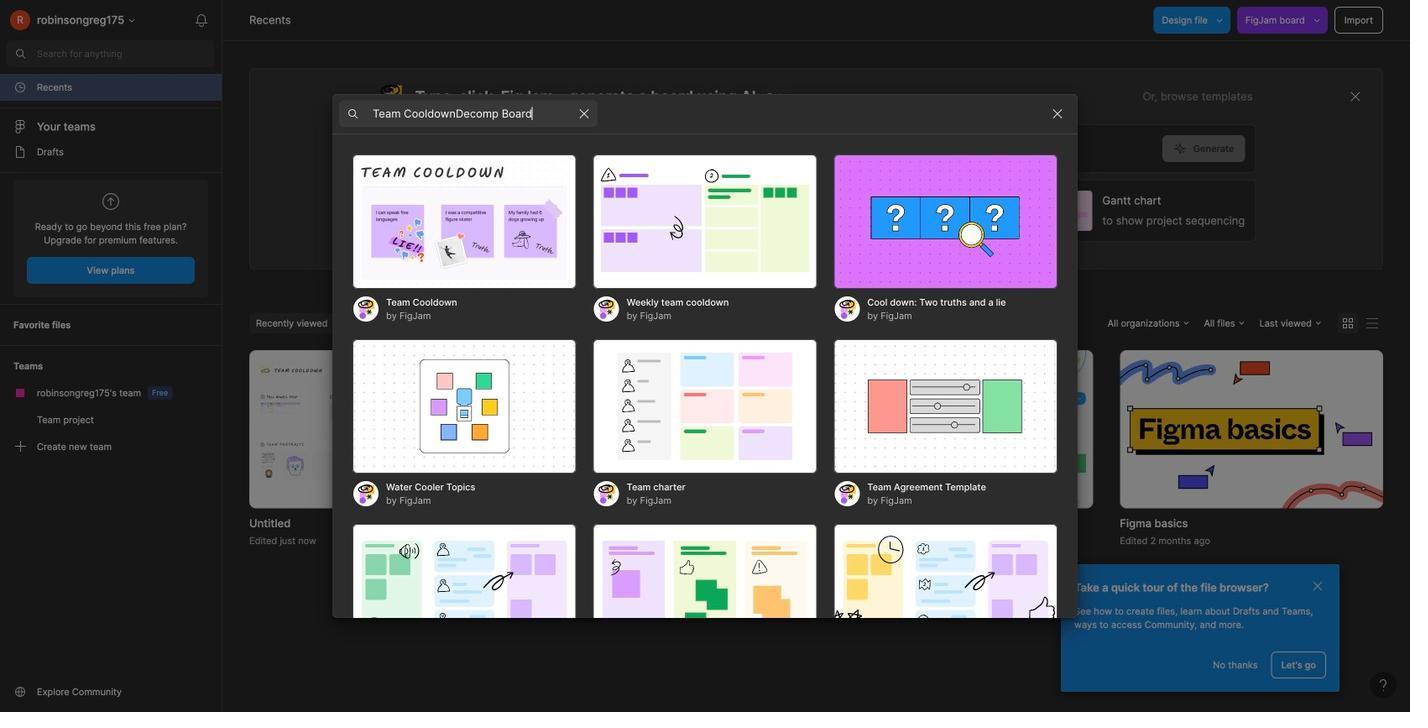 Task type: describe. For each thing, give the bounding box(es) containing it.
water cooler topics image
[[353, 339, 577, 474]]

page 16 image
[[13, 145, 27, 159]]

community 16 image
[[13, 685, 27, 699]]

recent 16 image
[[13, 81, 27, 94]]

team meeting agenda image
[[834, 524, 1058, 658]]

search 32 image
[[7, 40, 34, 67]]

bell 32 image
[[188, 7, 215, 34]]

team agreement template image
[[834, 339, 1058, 474]]

team stand up image
[[593, 524, 817, 658]]

Search templates text field
[[373, 104, 571, 124]]

team charter image
[[593, 339, 817, 474]]



Task type: vqa. For each thing, say whether or not it's contained in the screenshot.
"Creative Brief Template" IMAGE
no



Task type: locate. For each thing, give the bounding box(es) containing it.
Ex: A weekly team meeting, starting with an ice breaker field
[[377, 125, 1163, 172]]

cool down: two truths and a lie image
[[834, 155, 1058, 289]]

weekly team cooldown image
[[593, 155, 817, 289]]

team cooldown image
[[353, 155, 577, 289]]

dialog
[[333, 94, 1078, 712]]

Search for anything text field
[[37, 47, 215, 60]]

team weekly image
[[353, 524, 577, 658]]

file thumbnail image
[[540, 350, 803, 508], [830, 350, 1094, 508], [1120, 350, 1384, 508], [258, 361, 504, 498]]



